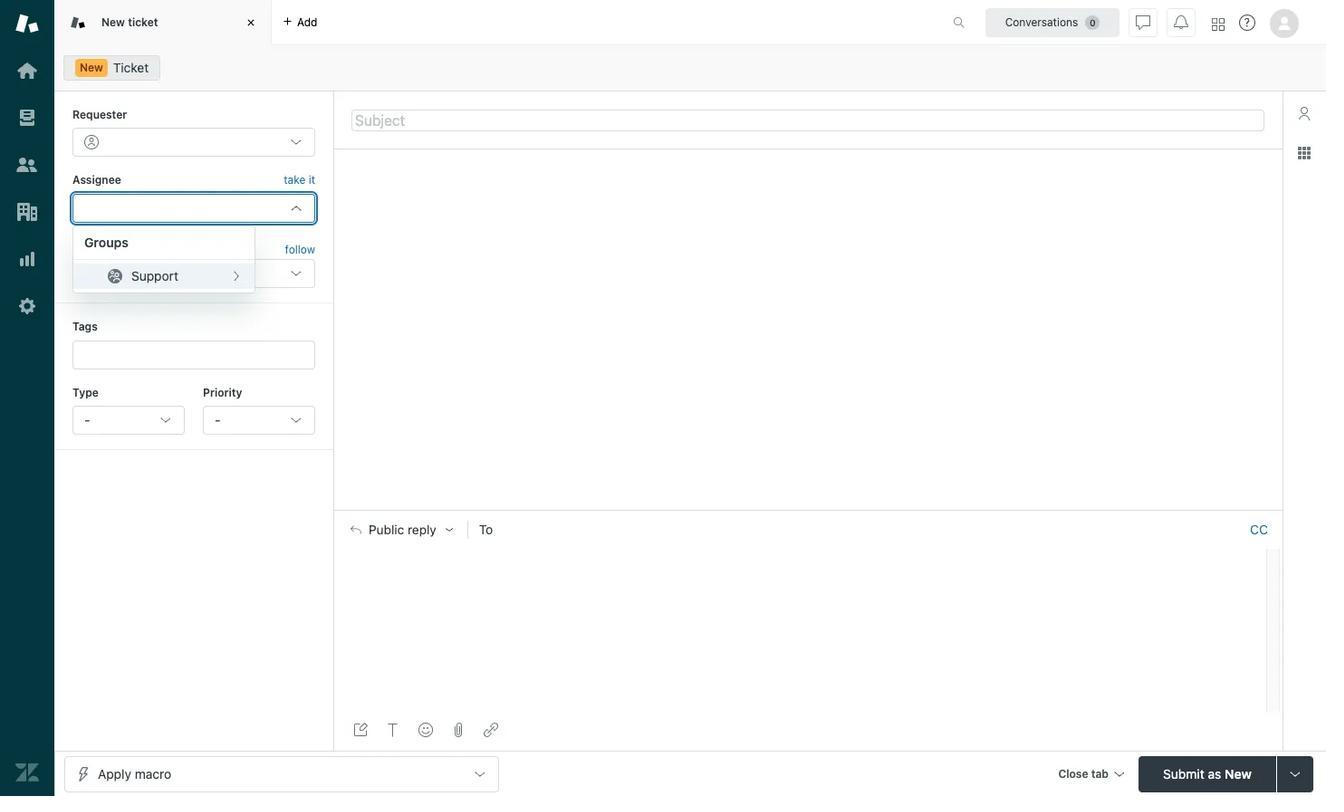 Task type: vqa. For each thing, say whether or not it's contained in the screenshot.
"Zendesk Products" icon on the top right
yes



Task type: describe. For each thing, give the bounding box(es) containing it.
submit
[[1164, 766, 1205, 782]]

public reply
[[369, 523, 437, 538]]

admin image
[[15, 295, 39, 318]]

take it button
[[284, 172, 315, 190]]

tabs tab list
[[54, 0, 934, 45]]

type
[[73, 386, 99, 399]]

apply
[[98, 766, 131, 782]]

conversations
[[1006, 15, 1079, 29]]

close tab button
[[1051, 756, 1132, 795]]

organizations image
[[15, 200, 39, 224]]

assignee element
[[73, 194, 315, 223]]

views image
[[15, 106, 39, 130]]

macro
[[135, 766, 171, 782]]

- for priority
[[215, 412, 221, 428]]

follow
[[285, 243, 315, 256]]

add attachment image
[[451, 723, 466, 738]]

zendesk image
[[15, 761, 39, 785]]

public
[[369, 523, 404, 538]]

ticket
[[128, 15, 158, 29]]

get started image
[[15, 59, 39, 82]]

- button for priority
[[203, 406, 315, 435]]

requester
[[73, 108, 127, 121]]

close image
[[242, 14, 260, 32]]

priority
[[203, 386, 242, 399]]

tags element
[[73, 340, 315, 369]]

add
[[297, 15, 318, 29]]

apps image
[[1298, 146, 1312, 160]]

get help image
[[1240, 15, 1256, 31]]

customers image
[[15, 153, 39, 177]]

add link (cmd k) image
[[484, 723, 498, 738]]

assignee
[[73, 173, 121, 187]]

insert emojis image
[[419, 723, 433, 738]]

take
[[284, 173, 306, 187]]

support
[[131, 269, 179, 284]]

to
[[479, 522, 493, 538]]

secondary element
[[54, 50, 1327, 86]]

close
[[1059, 767, 1089, 781]]

Subject field
[[352, 109, 1265, 131]]

submit as new
[[1164, 766, 1252, 782]]



Task type: locate. For each thing, give the bounding box(es) containing it.
format text image
[[386, 723, 401, 738]]

main element
[[0, 0, 54, 797]]

0 horizontal spatial -
[[84, 412, 90, 428]]

new inside the secondary element
[[80, 61, 103, 74]]

button displays agent's chat status as invisible. image
[[1137, 15, 1151, 29]]

ticket
[[113, 60, 149, 75]]

- for type
[[84, 412, 90, 428]]

2 - from the left
[[215, 412, 221, 428]]

-
[[84, 412, 90, 428], [215, 412, 221, 428]]

assignee list box
[[73, 226, 255, 294]]

2 - button from the left
[[203, 406, 315, 435]]

close tab
[[1059, 767, 1109, 781]]

support option
[[73, 264, 254, 289]]

1 - button from the left
[[73, 406, 185, 435]]

1 horizontal spatial -
[[215, 412, 221, 428]]

tab
[[1092, 767, 1109, 781]]

reply
[[408, 523, 437, 538]]

zendesk products image
[[1213, 18, 1225, 30]]

new for new
[[80, 61, 103, 74]]

1 - from the left
[[84, 412, 90, 428]]

- button down type
[[73, 406, 185, 435]]

2 vertical spatial new
[[1225, 766, 1252, 782]]

cc button
[[1251, 522, 1269, 539]]

zendesk support image
[[15, 12, 39, 35]]

tags
[[73, 320, 98, 334]]

new
[[102, 15, 125, 29], [80, 61, 103, 74], [1225, 766, 1252, 782]]

as
[[1209, 766, 1222, 782]]

conversations button
[[986, 8, 1120, 37]]

1 horizontal spatial - button
[[203, 406, 315, 435]]

groups
[[84, 235, 129, 251]]

minimize composer image
[[801, 503, 816, 518]]

customer context image
[[1298, 106, 1312, 121]]

- down type
[[84, 412, 90, 428]]

take it
[[284, 173, 315, 187]]

None field
[[86, 265, 276, 283]]

follow button
[[285, 242, 315, 258]]

notifications image
[[1175, 15, 1189, 29]]

0 horizontal spatial - button
[[73, 406, 185, 435]]

new for new ticket
[[102, 15, 125, 29]]

0 vertical spatial new
[[102, 15, 125, 29]]

reporting image
[[15, 247, 39, 271]]

draft mode image
[[353, 723, 368, 738]]

it
[[309, 173, 315, 187]]

new ticket
[[102, 15, 158, 29]]

public reply button
[[334, 512, 467, 550]]

- button for type
[[73, 406, 185, 435]]

add button
[[272, 0, 329, 44]]

- down priority
[[215, 412, 221, 428]]

- button down priority
[[203, 406, 315, 435]]

cc
[[1251, 522, 1269, 538]]

- button
[[73, 406, 185, 435], [203, 406, 315, 435]]

displays possible ticket submission types image
[[1289, 767, 1303, 782]]

new ticket tab
[[54, 0, 272, 45]]

requester element
[[73, 128, 315, 157]]

new inside tab
[[102, 15, 125, 29]]

1 vertical spatial new
[[80, 61, 103, 74]]

apply macro
[[98, 766, 171, 782]]



